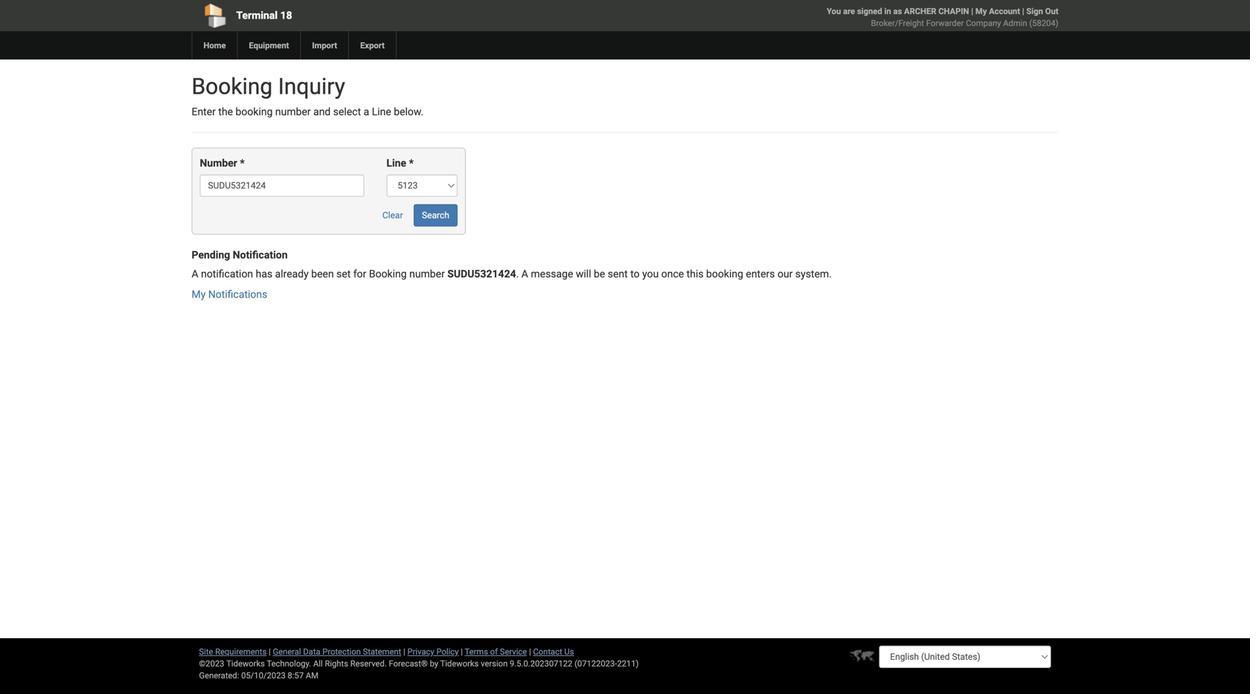 Task type: locate. For each thing, give the bounding box(es) containing it.
system.
[[796, 268, 832, 280]]

sign
[[1027, 6, 1044, 16]]

* for number *
[[240, 157, 245, 169]]

(58204)
[[1030, 18, 1059, 28]]

|
[[972, 6, 974, 16], [1023, 6, 1025, 16], [269, 647, 271, 657], [404, 647, 406, 657], [461, 647, 463, 657], [529, 647, 531, 657]]

0 vertical spatial booking
[[192, 73, 273, 100]]

signed
[[858, 6, 883, 16]]

| up tideworks
[[461, 647, 463, 657]]

05/10/2023
[[241, 671, 286, 681]]

Number * text field
[[200, 175, 364, 197]]

my inside the you are signed in as archer chapin | my account | sign out broker/freight forwarder company admin (58204)
[[976, 6, 987, 16]]

my account link
[[976, 6, 1021, 16]]

0 vertical spatial my
[[976, 6, 987, 16]]

all
[[313, 659, 323, 669]]

0 horizontal spatial booking
[[236, 106, 273, 118]]

1 horizontal spatial booking
[[707, 268, 744, 280]]

booking right this
[[707, 268, 744, 280]]

booking inside pending notification a notification has already been set for booking number sudu5321424 . a message will be sent to you once this booking enters our system.
[[369, 268, 407, 280]]

a right .
[[522, 268, 529, 280]]

sign out link
[[1027, 6, 1059, 16]]

0 horizontal spatial *
[[240, 157, 245, 169]]

1 vertical spatial booking
[[369, 268, 407, 280]]

tideworks
[[440, 659, 479, 669]]

number left the and
[[275, 106, 311, 118]]

1 horizontal spatial my
[[976, 6, 987, 16]]

number
[[275, 106, 311, 118], [410, 268, 445, 280]]

1 horizontal spatial a
[[522, 268, 529, 280]]

below.
[[394, 106, 424, 118]]

out
[[1046, 6, 1059, 16]]

version
[[481, 659, 508, 669]]

you
[[643, 268, 659, 280]]

general data protection statement link
[[273, 647, 401, 657]]

* down below.
[[409, 157, 414, 169]]

1 horizontal spatial number
[[410, 268, 445, 280]]

service
[[500, 647, 527, 657]]

for
[[353, 268, 367, 280]]

a
[[192, 268, 198, 280], [522, 268, 529, 280]]

import
[[312, 41, 337, 50]]

my down "notification"
[[192, 289, 206, 301]]

1 vertical spatial booking
[[707, 268, 744, 280]]

0 horizontal spatial booking
[[192, 73, 273, 100]]

my up company
[[976, 6, 987, 16]]

export
[[360, 41, 385, 50]]

0 vertical spatial booking
[[236, 106, 273, 118]]

line up "clear"
[[387, 157, 407, 169]]

select
[[333, 106, 361, 118]]

protection
[[323, 647, 361, 657]]

booking
[[192, 73, 273, 100], [369, 268, 407, 280]]

site
[[199, 647, 213, 657]]

number inside pending notification a notification has already been set for booking number sudu5321424 . a message will be sent to you once this booking enters our system.
[[410, 268, 445, 280]]

already
[[275, 268, 309, 280]]

generated:
[[199, 671, 239, 681]]

0 horizontal spatial a
[[192, 268, 198, 280]]

privacy
[[408, 647, 435, 657]]

terminal 18
[[236, 9, 292, 22]]

line
[[372, 106, 391, 118], [387, 157, 407, 169]]

enter
[[192, 106, 216, 118]]

number inside booking inquiry enter the booking number and select a line below.
[[275, 106, 311, 118]]

set
[[337, 268, 351, 280]]

sudu5321424
[[448, 268, 516, 280]]

contact us link
[[533, 647, 574, 657]]

my
[[976, 6, 987, 16], [192, 289, 206, 301]]

a down pending
[[192, 268, 198, 280]]

0 vertical spatial number
[[275, 106, 311, 118]]

1 vertical spatial line
[[387, 157, 407, 169]]

0 horizontal spatial number
[[275, 106, 311, 118]]

line right the a
[[372, 106, 391, 118]]

forwarder
[[927, 18, 964, 28]]

booking inquiry enter the booking number and select a line below.
[[192, 73, 424, 118]]

be
[[594, 268, 605, 280]]

my notifications
[[192, 289, 268, 301]]

1 horizontal spatial booking
[[369, 268, 407, 280]]

1 horizontal spatial *
[[409, 157, 414, 169]]

you
[[827, 6, 841, 16]]

technology.
[[267, 659, 311, 669]]

export link
[[348, 31, 396, 60]]

1 * from the left
[[240, 157, 245, 169]]

and
[[313, 106, 331, 118]]

as
[[894, 6, 902, 16]]

1 vertical spatial number
[[410, 268, 445, 280]]

booking
[[236, 106, 273, 118], [707, 268, 744, 280]]

statement
[[363, 647, 401, 657]]

©2023 tideworks
[[199, 659, 265, 669]]

booking up the
[[192, 73, 273, 100]]

number left sudu5321424
[[410, 268, 445, 280]]

(07122023-
[[575, 659, 617, 669]]

| up company
[[972, 6, 974, 16]]

0 vertical spatial line
[[372, 106, 391, 118]]

booking inside booking inquiry enter the booking number and select a line below.
[[192, 73, 273, 100]]

* right number
[[240, 157, 245, 169]]

booking right the
[[236, 106, 273, 118]]

booking right for
[[369, 268, 407, 280]]

2 * from the left
[[409, 157, 414, 169]]

| left general at the left bottom
[[269, 647, 271, 657]]

18
[[280, 9, 292, 22]]

1 vertical spatial my
[[192, 289, 206, 301]]

home link
[[192, 31, 237, 60]]



Task type: describe. For each thing, give the bounding box(es) containing it.
the
[[218, 106, 233, 118]]

| left "sign"
[[1023, 6, 1025, 16]]

2211)
[[617, 659, 639, 669]]

archer
[[905, 6, 937, 16]]

line inside booking inquiry enter the booking number and select a line below.
[[372, 106, 391, 118]]

home
[[204, 41, 226, 50]]

9.5.0.202307122
[[510, 659, 573, 669]]

enters
[[746, 268, 775, 280]]

number *
[[200, 157, 245, 169]]

clear
[[383, 210, 403, 221]]

reserved.
[[350, 659, 387, 669]]

this
[[687, 268, 704, 280]]

contact
[[533, 647, 563, 657]]

rights
[[325, 659, 348, 669]]

a
[[364, 106, 369, 118]]

0 horizontal spatial my
[[192, 289, 206, 301]]

been
[[311, 268, 334, 280]]

search
[[422, 210, 450, 221]]

equipment link
[[237, 31, 300, 60]]

line *
[[387, 157, 414, 169]]

requirements
[[215, 647, 267, 657]]

are
[[844, 6, 855, 16]]

am
[[306, 671, 319, 681]]

account
[[989, 6, 1021, 16]]

message
[[531, 268, 574, 280]]

broker/freight
[[871, 18, 925, 28]]

of
[[490, 647, 498, 657]]

pending
[[192, 249, 230, 261]]

| up 9.5.0.202307122
[[529, 647, 531, 657]]

company
[[966, 18, 1002, 28]]

sent
[[608, 268, 628, 280]]

site requirements | general data protection statement | privacy policy | terms of service | contact us ©2023 tideworks technology. all rights reserved. forecast® by tideworks version 9.5.0.202307122 (07122023-2211) generated: 05/10/2023 8:57 am
[[199, 647, 639, 681]]

general
[[273, 647, 301, 657]]

by
[[430, 659, 439, 669]]

notifications
[[208, 289, 268, 301]]

privacy policy link
[[408, 647, 459, 657]]

8:57
[[288, 671, 304, 681]]

will
[[576, 268, 592, 280]]

| up forecast®
[[404, 647, 406, 657]]

us
[[565, 647, 574, 657]]

import link
[[300, 31, 348, 60]]

terms of service link
[[465, 647, 527, 657]]

terminal 18 link
[[192, 0, 540, 31]]

pending notification a notification has already been set for booking number sudu5321424 . a message will be sent to you once this booking enters our system.
[[192, 249, 832, 280]]

notification
[[201, 268, 253, 280]]

in
[[885, 6, 892, 16]]

to
[[631, 268, 640, 280]]

equipment
[[249, 41, 289, 50]]

chapin
[[939, 6, 970, 16]]

once
[[662, 268, 684, 280]]

forecast®
[[389, 659, 428, 669]]

* for line *
[[409, 157, 414, 169]]

clear button
[[374, 204, 411, 227]]

data
[[303, 647, 321, 657]]

2 a from the left
[[522, 268, 529, 280]]

booking inside pending notification a notification has already been set for booking number sudu5321424 . a message will be sent to you once this booking enters our system.
[[707, 268, 744, 280]]

you are signed in as archer chapin | my account | sign out broker/freight forwarder company admin (58204)
[[827, 6, 1059, 28]]

inquiry
[[278, 73, 345, 100]]

notification
[[233, 249, 288, 261]]

terms
[[465, 647, 488, 657]]

policy
[[437, 647, 459, 657]]

1 a from the left
[[192, 268, 198, 280]]

my notifications link
[[192, 289, 268, 301]]

.
[[516, 268, 519, 280]]

admin
[[1004, 18, 1028, 28]]

number
[[200, 157, 237, 169]]

booking inside booking inquiry enter the booking number and select a line below.
[[236, 106, 273, 118]]

terminal
[[236, 9, 278, 22]]

site requirements link
[[199, 647, 267, 657]]

our
[[778, 268, 793, 280]]

has
[[256, 268, 273, 280]]



Task type: vqa. For each thing, say whether or not it's contained in the screenshot.
booking
yes



